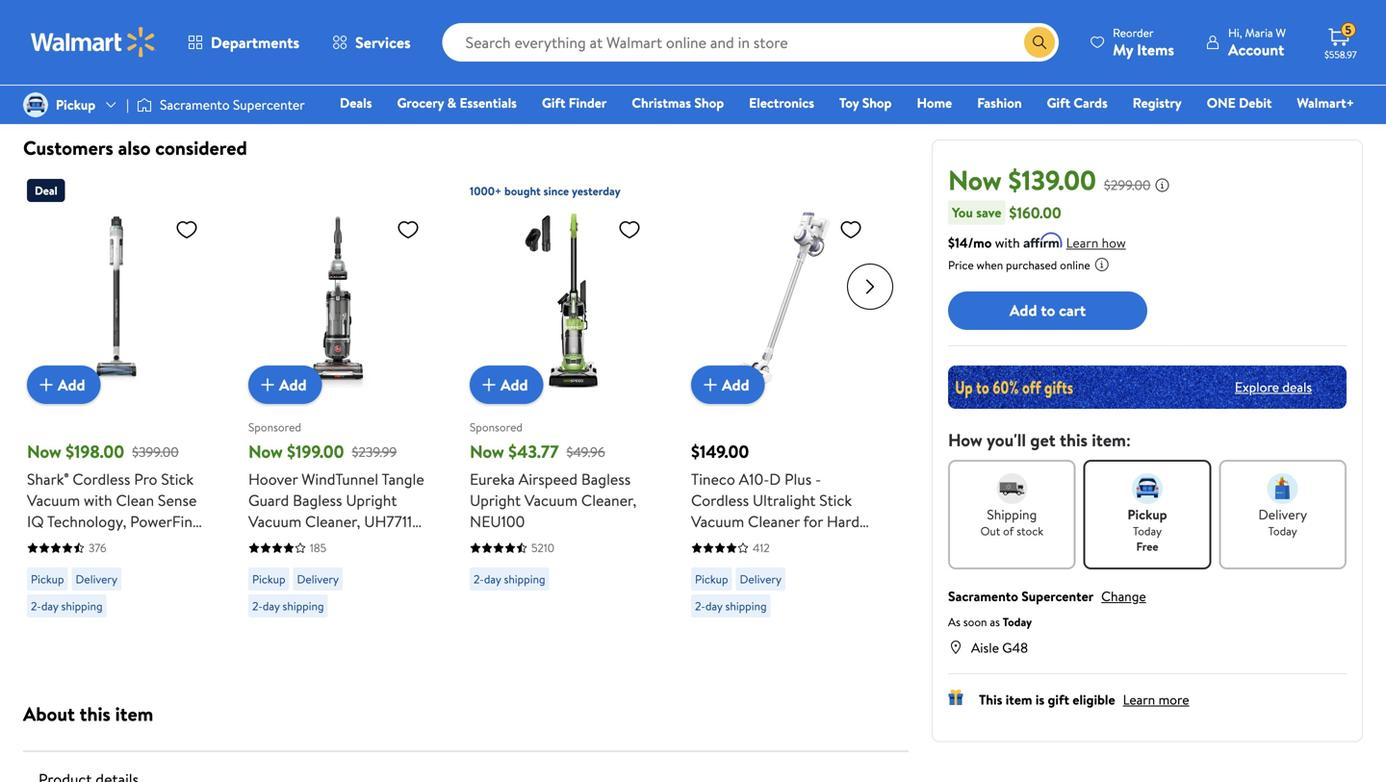 Task type: describe. For each thing, give the bounding box(es) containing it.
add to favorites list, eureka airspeed bagless upright vacuum cleaner, neu100 image
[[618, 218, 641, 242]]

day down floors
[[705, 598, 723, 615]]

technology,
[[47, 511, 126, 532]]

$239.99
[[352, 443, 397, 461]]

 image for pickup
[[23, 92, 48, 117]]

shipping down 185
[[283, 598, 324, 615]]

with inside now $198.00 $399.00 shark® cordless pro stick vacuum with clean sense iq technology, powerfins plus brushroll, crevice tool included, hepa filtration, iz540h
[[84, 490, 112, 511]]

tineco
[[691, 469, 735, 490]]

1-day shipping
[[252, 46, 322, 63]]

add for 'shark® cordless pro stick vacuum with clean sense iq technology, powerfins plus brushroll, crevice tool included, hepa filtration, iz540h' image
[[58, 374, 85, 395]]

2-day shipping down 412
[[695, 598, 767, 615]]

airspeed
[[519, 469, 578, 490]]

soon
[[963, 614, 987, 630]]

iq
[[27, 511, 44, 532]]

intent image for shipping image
[[997, 473, 1027, 504]]

about
[[23, 701, 75, 728]]

0 horizontal spatial item
[[115, 701, 153, 728]]

get
[[1030, 428, 1056, 452]]

add to cart image for sponsored
[[477, 374, 501, 397]]

learn more button
[[1123, 690, 1189, 709]]

vacuum inside now $198.00 $399.00 shark® cordless pro stick vacuum with clean sense iq technology, powerfins plus brushroll, crevice tool included, hepa filtration, iz540h
[[27, 490, 80, 511]]

crevice
[[133, 532, 184, 554]]

sponsored now $199.00 $239.99 hoover windtunnel tangle guard bagless upright vacuum cleaner, uh77110, new
[[248, 419, 425, 554]]

grocery & essentials
[[397, 93, 517, 112]]

toy
[[839, 93, 859, 112]]

departments
[[211, 32, 299, 53]]

floors
[[691, 532, 733, 554]]

add button for tineco a10-d plus - cordless ultralight stick vacuum cleaner for hard floors and low-pile rugs image
[[691, 366, 765, 404]]

add inside button
[[1010, 300, 1037, 321]]

sponsored now $43.77 $49.96 eureka airspeed bagless upright vacuum cleaner, neu100
[[470, 419, 637, 532]]

shipping down 5210
[[504, 571, 545, 588]]

my
[[1113, 39, 1133, 60]]

aisle g48
[[971, 638, 1028, 657]]

add to cart image for now
[[35, 374, 58, 397]]

gift
[[1048, 690, 1069, 709]]

sponsored for $199.00
[[248, 419, 301, 436]]

one debit
[[1207, 93, 1272, 112]]

day down neu100
[[484, 571, 501, 588]]

sacramento supercenter
[[160, 95, 305, 114]]

aisle
[[971, 638, 999, 657]]

gift for gift finder
[[542, 93, 565, 112]]

shipping up 'electronics' link
[[725, 46, 767, 63]]

cart
[[1059, 300, 1086, 321]]

deals
[[340, 93, 372, 112]]

explore deals
[[1235, 378, 1312, 397]]

customers
[[23, 134, 113, 161]]

sacramento for sacramento supercenter change as soon as today
[[948, 587, 1018, 606]]

about this item
[[23, 701, 153, 728]]

add to cart button
[[948, 291, 1147, 330]]

add button for 'shark® cordless pro stick vacuum with clean sense iq technology, powerfins plus brushroll, crevice tool included, hepa filtration, iz540h' image
[[27, 366, 101, 404]]

yesterday
[[572, 183, 621, 199]]

g48
[[1002, 638, 1028, 657]]

learn inside learn how button
[[1066, 233, 1099, 252]]

sponsored for $43.77
[[470, 419, 523, 436]]

add to favorites list, shark® cordless pro stick vacuum with clean sense iq technology, powerfins plus brushroll, crevice tool included, hepa filtration, iz540h image
[[175, 218, 198, 242]]

vacuum inside $149.00 tineco a10-d plus - cordless ultralight stick vacuum cleaner for hard floors and low-pile rugs
[[691, 511, 744, 532]]

hard
[[827, 511, 860, 532]]

1 horizontal spatial item
[[1006, 690, 1032, 709]]

registry
[[1133, 93, 1182, 112]]

now up you
[[948, 161, 1002, 199]]

walmart+ link
[[1288, 92, 1363, 113]]

rugs
[[825, 532, 857, 554]]

cleaner
[[748, 511, 800, 532]]

vacuum inside the sponsored now $199.00 $239.99 hoover windtunnel tangle guard bagless upright vacuum cleaner, uh77110, new
[[248, 511, 301, 532]]

&
[[447, 93, 456, 112]]

as
[[990, 614, 1000, 630]]

finder
[[569, 93, 607, 112]]

toy shop link
[[831, 92, 901, 113]]

$199.00
[[287, 440, 344, 464]]

5210
[[531, 540, 554, 556]]

eureka
[[470, 469, 515, 490]]

clean
[[116, 490, 154, 511]]

hoover
[[248, 469, 298, 490]]

day up customers
[[41, 46, 58, 63]]

2-day shipping down 5210
[[474, 571, 545, 588]]

low-
[[764, 532, 797, 554]]

deals link
[[331, 92, 381, 113]]

Walmart Site-Wide search field
[[442, 23, 1059, 62]]

change button
[[1101, 587, 1146, 606]]

1 vertical spatial learn
[[1123, 690, 1155, 709]]

free
[[1136, 538, 1159, 555]]

$49.96
[[567, 443, 605, 461]]

1000+
[[470, 183, 502, 199]]

to
[[1041, 300, 1055, 321]]

bought
[[504, 183, 541, 199]]

|
[[126, 95, 129, 114]]

product group containing $149.00
[[691, 171, 870, 626]]

gift finder
[[542, 93, 607, 112]]

day up essentials
[[484, 19, 501, 36]]

ultralight
[[753, 490, 816, 511]]

today for pickup
[[1133, 523, 1162, 539]]

add to favorites list, tineco a10-d plus - cordless ultralight stick vacuum cleaner for hard floors and low-pile rugs image
[[839, 218, 863, 242]]

day up sacramento supercenter
[[260, 46, 278, 63]]

iz540h
[[95, 575, 146, 596]]

item:
[[1092, 428, 1131, 452]]

for
[[803, 511, 823, 532]]

you'll
[[987, 428, 1026, 452]]

explore deals link
[[1227, 370, 1320, 404]]

stick inside $149.00 tineco a10-d plus - cordless ultralight stick vacuum cleaner for hard floors and low-pile rugs
[[819, 490, 852, 511]]

walmart+
[[1297, 93, 1354, 112]]

bagless inside sponsored now $43.77 $49.96 eureka airspeed bagless upright vacuum cleaner, neu100
[[581, 469, 631, 490]]

$149.00 tineco a10-d plus - cordless ultralight stick vacuum cleaner for hard floors and low-pile rugs
[[691, 440, 860, 554]]

$160.00
[[1009, 202, 1061, 223]]

toy shop
[[839, 93, 892, 112]]

$14/mo
[[948, 233, 992, 252]]

intent image for delivery image
[[1267, 473, 1298, 504]]

items
[[1137, 39, 1174, 60]]

christmas shop link
[[623, 92, 733, 113]]

tineco a10-d plus - cordless ultralight stick vacuum cleaner for hard floors and low-pile rugs image
[[691, 210, 870, 389]]

add to cart image for $149.00
[[699, 374, 722, 397]]

walmart image
[[31, 27, 156, 58]]

supercenter for sacramento supercenter change as soon as today
[[1022, 587, 1094, 606]]

online
[[1060, 257, 1090, 273]]

christmas shop
[[632, 93, 724, 112]]

$139.00
[[1008, 161, 1096, 199]]

gift finder link
[[533, 92, 615, 113]]

considered
[[155, 134, 247, 161]]

shipping down filtration,
[[61, 598, 103, 615]]

up to sixty percent off deals. shop now. image
[[948, 366, 1347, 409]]

plus
[[785, 469, 812, 490]]

maria
[[1245, 25, 1273, 41]]

you save $160.00
[[952, 202, 1061, 223]]

christmas
[[632, 93, 691, 112]]

powerfins
[[130, 511, 199, 532]]

sacramento for sacramento supercenter
[[160, 95, 230, 114]]

debit
[[1239, 93, 1272, 112]]

2-day shipping up 'electronics' link
[[695, 46, 767, 63]]

electronics
[[749, 93, 814, 112]]

shipping up essentials
[[504, 19, 545, 36]]

eureka airspeed bagless upright vacuum cleaner, neu100 image
[[470, 210, 649, 389]]

windtunnel
[[302, 469, 378, 490]]

2-day shipping up customers
[[31, 46, 103, 63]]

stock
[[1017, 523, 1044, 539]]

shipping right 1-
[[280, 46, 322, 63]]

pro
[[134, 469, 157, 490]]

day up 'christmas shop' at the top
[[705, 46, 723, 63]]



Task type: locate. For each thing, give the bounding box(es) containing it.
cleaner, inside sponsored now $43.77 $49.96 eureka airspeed bagless upright vacuum cleaner, neu100
[[581, 490, 637, 511]]

day down filtration,
[[41, 598, 58, 615]]

today inside the pickup today free
[[1133, 523, 1162, 539]]

supercenter down 1-
[[233, 95, 305, 114]]

vacuum
[[27, 490, 80, 511], [525, 490, 578, 511], [248, 511, 301, 532], [691, 511, 744, 532]]

1 horizontal spatial  image
[[137, 95, 152, 115]]

 image up customers
[[23, 92, 48, 117]]

vacuum up 5210
[[525, 490, 578, 511]]

supercenter
[[233, 95, 305, 114], [1022, 587, 1094, 606]]

cordless up floors
[[691, 490, 749, 511]]

a10-
[[739, 469, 769, 490]]

1 horizontal spatial cleaner,
[[581, 490, 637, 511]]

add up $43.77
[[501, 374, 528, 395]]

1 horizontal spatial this
[[1060, 428, 1088, 452]]

2-day shipping down 185
[[252, 598, 324, 615]]

2-
[[474, 19, 484, 36], [31, 46, 41, 63], [695, 46, 705, 63], [474, 571, 484, 588], [31, 598, 41, 615], [252, 598, 263, 615], [695, 598, 705, 615]]

$198.00
[[66, 440, 124, 464]]

more
[[1159, 690, 1189, 709]]

sacramento up considered
[[160, 95, 230, 114]]

registry link
[[1124, 92, 1191, 113]]

0 horizontal spatial upright
[[346, 490, 397, 511]]

shop
[[694, 93, 724, 112], [862, 93, 892, 112]]

vacuum up plus
[[27, 490, 80, 511]]

learn more about strikethrough prices image
[[1155, 177, 1170, 193]]

w
[[1276, 25, 1286, 41]]

cleaner, up 185
[[305, 511, 360, 532]]

1 horizontal spatial gift
[[1047, 93, 1071, 112]]

$558.97
[[1325, 48, 1357, 61]]

1 horizontal spatial sacramento
[[948, 587, 1018, 606]]

2 shop from the left
[[862, 93, 892, 112]]

account
[[1228, 39, 1284, 60]]

2 upright from the left
[[470, 490, 521, 511]]

-
[[815, 469, 821, 490]]

1 horizontal spatial upright
[[470, 490, 521, 511]]

1 add button from the left
[[27, 366, 101, 404]]

add up $149.00
[[722, 374, 750, 395]]

add button for eureka airspeed bagless upright vacuum cleaner, neu100 image
[[470, 366, 543, 404]]

5
[[1345, 22, 1352, 38]]

1 add to cart image from the left
[[35, 374, 58, 397]]

d
[[769, 469, 781, 490]]

gifting made easy image
[[948, 690, 964, 705]]

2 add button from the left
[[248, 366, 322, 404]]

services button
[[316, 19, 427, 65]]

2 horizontal spatial today
[[1268, 523, 1297, 539]]

today down intent image for delivery
[[1268, 523, 1297, 539]]

now inside sponsored now $43.77 $49.96 eureka airspeed bagless upright vacuum cleaner, neu100
[[470, 440, 504, 464]]

412
[[753, 540, 770, 556]]

learn
[[1066, 233, 1099, 252], [1123, 690, 1155, 709]]

add button up $149.00
[[691, 366, 765, 404]]

this item is gift eligible learn more
[[979, 690, 1189, 709]]

shop for toy shop
[[862, 93, 892, 112]]

departments button
[[171, 19, 316, 65]]

stick up rugs
[[819, 490, 852, 511]]

vacuum down tineco
[[691, 511, 744, 532]]

0 vertical spatial sacramento
[[160, 95, 230, 114]]

0 horizontal spatial with
[[84, 490, 112, 511]]

 image for sacramento supercenter
[[137, 95, 152, 115]]

supercenter inside sacramento supercenter change as soon as today
[[1022, 587, 1094, 606]]

cleaner, inside the sponsored now $199.00 $239.99 hoover windtunnel tangle guard bagless upright vacuum cleaner, uh77110, new
[[305, 511, 360, 532]]

vacuum down hoover on the bottom left of page
[[248, 511, 301, 532]]

hoover windtunnel tangle guard bagless upright vacuum cleaner, uh77110, new image
[[248, 210, 427, 389]]

1 vertical spatial this
[[80, 701, 111, 728]]

0 horizontal spatial cordless
[[73, 469, 130, 490]]

1 horizontal spatial cordless
[[691, 490, 749, 511]]

is
[[1036, 690, 1045, 709]]

376
[[89, 540, 106, 556]]

 image
[[23, 92, 48, 117], [137, 95, 152, 115]]

learn how button
[[1066, 233, 1126, 253]]

4 product group from the left
[[691, 171, 870, 626]]

today right as
[[1003, 614, 1032, 630]]

add left to
[[1010, 300, 1037, 321]]

product group containing now $43.77
[[470, 171, 649, 626]]

reorder
[[1113, 25, 1154, 41]]

supercenter for sacramento supercenter
[[233, 95, 305, 114]]

as
[[948, 614, 961, 630]]

today inside sacramento supercenter change as soon as today
[[1003, 614, 1032, 630]]

0 horizontal spatial supercenter
[[233, 95, 305, 114]]

included,
[[58, 554, 119, 575]]

you
[[952, 203, 973, 222]]

one debit link
[[1198, 92, 1281, 113]]

today inside delivery today
[[1268, 523, 1297, 539]]

item
[[1006, 690, 1032, 709], [115, 701, 153, 728]]

1 vertical spatial sacramento
[[948, 587, 1018, 606]]

cordless down $198.00
[[73, 469, 130, 490]]

1 horizontal spatial today
[[1133, 523, 1162, 539]]

product group
[[27, 171, 206, 626], [248, 171, 427, 626], [470, 171, 649, 626], [691, 171, 870, 626]]

pickup
[[31, 19, 64, 36], [695, 19, 728, 36], [56, 95, 96, 114], [1128, 505, 1167, 524], [31, 571, 64, 588], [252, 571, 285, 588], [695, 571, 728, 588]]

1 vertical spatial supercenter
[[1022, 587, 1094, 606]]

1 gift from the left
[[542, 93, 565, 112]]

0 horizontal spatial learn
[[1066, 233, 1099, 252]]

0 horizontal spatial gift
[[542, 93, 565, 112]]

add for eureka airspeed bagless upright vacuum cleaner, neu100 image
[[501, 374, 528, 395]]

hi,
[[1228, 25, 1242, 41]]

1 add to cart image from the left
[[256, 374, 279, 397]]

supercenter left change button
[[1022, 587, 1094, 606]]

0 vertical spatial with
[[995, 233, 1020, 252]]

1 sponsored from the left
[[248, 419, 301, 436]]

0 vertical spatial learn
[[1066, 233, 1099, 252]]

add button up $43.77
[[470, 366, 543, 404]]

shop right the christmas
[[694, 93, 724, 112]]

1 horizontal spatial sponsored
[[470, 419, 523, 436]]

save
[[976, 203, 1002, 222]]

this right about
[[80, 701, 111, 728]]

add button up $199.00
[[248, 366, 322, 404]]

intent image for pickup image
[[1132, 473, 1163, 504]]

sacramento supercenter change as soon as today
[[948, 587, 1146, 630]]

sponsored up $199.00
[[248, 419, 301, 436]]

add
[[1010, 300, 1037, 321], [58, 374, 85, 395], [279, 374, 307, 395], [501, 374, 528, 395], [722, 374, 750, 395]]

with
[[995, 233, 1020, 252], [84, 490, 112, 511]]

$399.00
[[132, 443, 179, 461]]

pile
[[797, 532, 821, 554]]

3 product group from the left
[[470, 171, 649, 626]]

brushroll,
[[66, 532, 130, 554]]

upright inside the sponsored now $199.00 $239.99 hoover windtunnel tangle guard bagless upright vacuum cleaner, uh77110, new
[[346, 490, 397, 511]]

out
[[981, 523, 1000, 539]]

4 add button from the left
[[691, 366, 765, 404]]

legal information image
[[1094, 257, 1110, 272]]

1 horizontal spatial add to cart image
[[477, 374, 501, 397]]

cleaner, down $49.96
[[581, 490, 637, 511]]

gift left finder
[[542, 93, 565, 112]]

add up $198.00
[[58, 374, 85, 395]]

2 gift from the left
[[1047, 93, 1071, 112]]

0 horizontal spatial sponsored
[[248, 419, 301, 436]]

1 shop from the left
[[694, 93, 724, 112]]

today
[[1133, 523, 1162, 539], [1268, 523, 1297, 539], [1003, 614, 1032, 630]]

add to cart image up hoover on the bottom left of page
[[256, 374, 279, 397]]

gift cards
[[1047, 93, 1108, 112]]

gift for gift cards
[[1047, 93, 1071, 112]]

sponsored inside the sponsored now $199.00 $239.99 hoover windtunnel tangle guard bagless upright vacuum cleaner, uh77110, new
[[248, 419, 301, 436]]

bagless up 185
[[293, 490, 342, 511]]

Search search field
[[442, 23, 1059, 62]]

$299.00
[[1104, 176, 1151, 194]]

price
[[948, 257, 974, 273]]

1 horizontal spatial with
[[995, 233, 1020, 252]]

now $139.00
[[948, 161, 1096, 199]]

of
[[1003, 523, 1014, 539]]

0 horizontal spatial cleaner,
[[305, 511, 360, 532]]

guard
[[248, 490, 289, 511]]

upright down $239.99
[[346, 490, 397, 511]]

1 horizontal spatial stick
[[819, 490, 852, 511]]

shark® cordless pro stick vacuum with clean sense iq technology, powerfins plus brushroll, crevice tool included, hepa filtration, iz540h image
[[27, 210, 206, 389]]

0 horizontal spatial today
[[1003, 614, 1032, 630]]

0 horizontal spatial shop
[[694, 93, 724, 112]]

purchased
[[1006, 257, 1057, 273]]

shipping down 412
[[725, 598, 767, 615]]

also
[[118, 134, 151, 161]]

now up shark®
[[27, 440, 61, 464]]

shop right toy
[[862, 93, 892, 112]]

add to favorites list, hoover windtunnel tangle guard bagless upright vacuum cleaner, uh77110, new image
[[397, 218, 420, 242]]

1 upright from the left
[[346, 490, 397, 511]]

sponsored
[[248, 419, 301, 436], [470, 419, 523, 436]]

product group containing now $199.00
[[248, 171, 427, 626]]

1 horizontal spatial add to cart image
[[699, 374, 722, 397]]

item left is
[[1006, 690, 1032, 709]]

sponsored up $43.77
[[470, 419, 523, 436]]

add to cart image for sponsored
[[256, 374, 279, 397]]

now
[[948, 161, 1002, 199], [27, 440, 61, 464], [248, 440, 283, 464], [470, 440, 504, 464]]

upright inside sponsored now $43.77 $49.96 eureka airspeed bagless upright vacuum cleaner, neu100
[[470, 490, 521, 511]]

product group containing now $198.00
[[27, 171, 206, 626]]

add to cart image
[[256, 374, 279, 397], [699, 374, 722, 397]]

now inside the sponsored now $199.00 $239.99 hoover windtunnel tangle guard bagless upright vacuum cleaner, uh77110, new
[[248, 440, 283, 464]]

electronics link
[[740, 92, 823, 113]]

0 vertical spatial this
[[1060, 428, 1088, 452]]

bagless inside the sponsored now $199.00 $239.99 hoover windtunnel tangle guard bagless upright vacuum cleaner, uh77110, new
[[293, 490, 342, 511]]

2 product group from the left
[[248, 171, 427, 626]]

0 horizontal spatial stick
[[161, 469, 194, 490]]

shipping
[[504, 19, 545, 36], [61, 46, 103, 63], [280, 46, 322, 63], [725, 46, 767, 63], [504, 571, 545, 588], [61, 598, 103, 615], [283, 598, 324, 615], [725, 598, 767, 615]]

day
[[484, 19, 501, 36], [41, 46, 58, 63], [260, 46, 278, 63], [705, 46, 723, 63], [484, 571, 501, 588], [41, 598, 58, 615], [263, 598, 280, 615], [705, 598, 723, 615]]

grocery & essentials link
[[388, 92, 526, 113]]

2 add to cart image from the left
[[699, 374, 722, 397]]

0 horizontal spatial bagless
[[293, 490, 342, 511]]

reorder my items
[[1113, 25, 1174, 60]]

today down the intent image for pickup
[[1133, 523, 1162, 539]]

delivery today
[[1258, 505, 1307, 539]]

1 horizontal spatial shop
[[862, 93, 892, 112]]

services
[[355, 32, 411, 53]]

1 horizontal spatial supercenter
[[1022, 587, 1094, 606]]

add to cart image up $149.00
[[699, 374, 722, 397]]

with up price when purchased online
[[995, 233, 1020, 252]]

bagless down $49.96
[[581, 469, 631, 490]]

add for hoover windtunnel tangle guard bagless upright vacuum cleaner, uh77110, new image
[[279, 374, 307, 395]]

add to cart image up eureka
[[477, 374, 501, 397]]

3 add button from the left
[[470, 366, 543, 404]]

today for delivery
[[1268, 523, 1297, 539]]

1 product group from the left
[[27, 171, 206, 626]]

sacramento up soon
[[948, 587, 1018, 606]]

1 horizontal spatial learn
[[1123, 690, 1155, 709]]

tangle
[[382, 469, 424, 490]]

2 sponsored from the left
[[470, 419, 523, 436]]

cordless
[[73, 469, 130, 490], [691, 490, 749, 511]]

day down new
[[263, 598, 280, 615]]

change
[[1101, 587, 1146, 606]]

now up eureka
[[470, 440, 504, 464]]

neu100
[[470, 511, 525, 532]]

now up hoover on the bottom left of page
[[248, 440, 283, 464]]

add button up $198.00
[[27, 366, 101, 404]]

2-day shipping down filtration,
[[31, 598, 103, 615]]

shipping up customers
[[61, 46, 103, 63]]

add for tineco a10-d plus - cordless ultralight stick vacuum cleaner for hard floors and low-pile rugs image
[[722, 374, 750, 395]]

now inside now $198.00 $399.00 shark® cordless pro stick vacuum with clean sense iq technology, powerfins plus brushroll, crevice tool included, hepa filtration, iz540h
[[27, 440, 61, 464]]

1 horizontal spatial bagless
[[581, 469, 631, 490]]

0 horizontal spatial sacramento
[[160, 95, 230, 114]]

home
[[917, 93, 952, 112]]

this
[[1060, 428, 1088, 452], [80, 701, 111, 728]]

this right get
[[1060, 428, 1088, 452]]

sacramento inside sacramento supercenter change as soon as today
[[948, 587, 1018, 606]]

1 vertical spatial with
[[84, 490, 112, 511]]

with left clean
[[84, 490, 112, 511]]

cordless inside now $198.00 $399.00 shark® cordless pro stick vacuum with clean sense iq technology, powerfins plus brushroll, crevice tool included, hepa filtration, iz540h
[[73, 469, 130, 490]]

gift left cards
[[1047, 93, 1071, 112]]

item right about
[[115, 701, 153, 728]]

0 vertical spatial supercenter
[[233, 95, 305, 114]]

affirm image
[[1024, 232, 1062, 248]]

shop for christmas shop
[[694, 93, 724, 112]]

pickup today free
[[1128, 505, 1167, 555]]

2 add to cart image from the left
[[477, 374, 501, 397]]

stick right pro
[[161, 469, 194, 490]]

deal
[[35, 182, 57, 199]]

2-day shipping up essentials
[[474, 19, 545, 36]]

next slide for customers also considered list image
[[847, 264, 893, 310]]

shark®
[[27, 469, 69, 490]]

cordless inside $149.00 tineco a10-d plus - cordless ultralight stick vacuum cleaner for hard floors and low-pile rugs
[[691, 490, 749, 511]]

customers also considered
[[23, 134, 247, 161]]

0 horizontal spatial this
[[80, 701, 111, 728]]

bagless
[[581, 469, 631, 490], [293, 490, 342, 511]]

add up $199.00
[[279, 374, 307, 395]]

0 horizontal spatial  image
[[23, 92, 48, 117]]

learn up online
[[1066, 233, 1099, 252]]

since
[[544, 183, 569, 199]]

sponsored inside sponsored now $43.77 $49.96 eureka airspeed bagless upright vacuum cleaner, neu100
[[470, 419, 523, 436]]

add to cart image up shark®
[[35, 374, 58, 397]]

upright down $43.77
[[470, 490, 521, 511]]

stick inside now $198.00 $399.00 shark® cordless pro stick vacuum with clean sense iq technology, powerfins plus brushroll, crevice tool included, hepa filtration, iz540h
[[161, 469, 194, 490]]

0 horizontal spatial add to cart image
[[35, 374, 58, 397]]

 image right |
[[137, 95, 152, 115]]

add to cart image
[[35, 374, 58, 397], [477, 374, 501, 397]]

add button for hoover windtunnel tangle guard bagless upright vacuum cleaner, uh77110, new image
[[248, 366, 322, 404]]

0 horizontal spatial add to cart image
[[256, 374, 279, 397]]

learn left more at the right of the page
[[1123, 690, 1155, 709]]

vacuum inside sponsored now $43.77 $49.96 eureka airspeed bagless upright vacuum cleaner, neu100
[[525, 490, 578, 511]]

hepa
[[123, 554, 162, 575]]

how
[[948, 428, 983, 452]]

search icon image
[[1032, 35, 1047, 50]]



Task type: vqa. For each thing, say whether or not it's contained in the screenshot.
'Gift' within now $9.97 $15.99 lego minecraft the creeper ambush building toy 21177, pretend play zombie battle, ore mining and animal care with steve, baby pig & chicken minifigures, gift for kids, boys and girls age 7  years old
no



